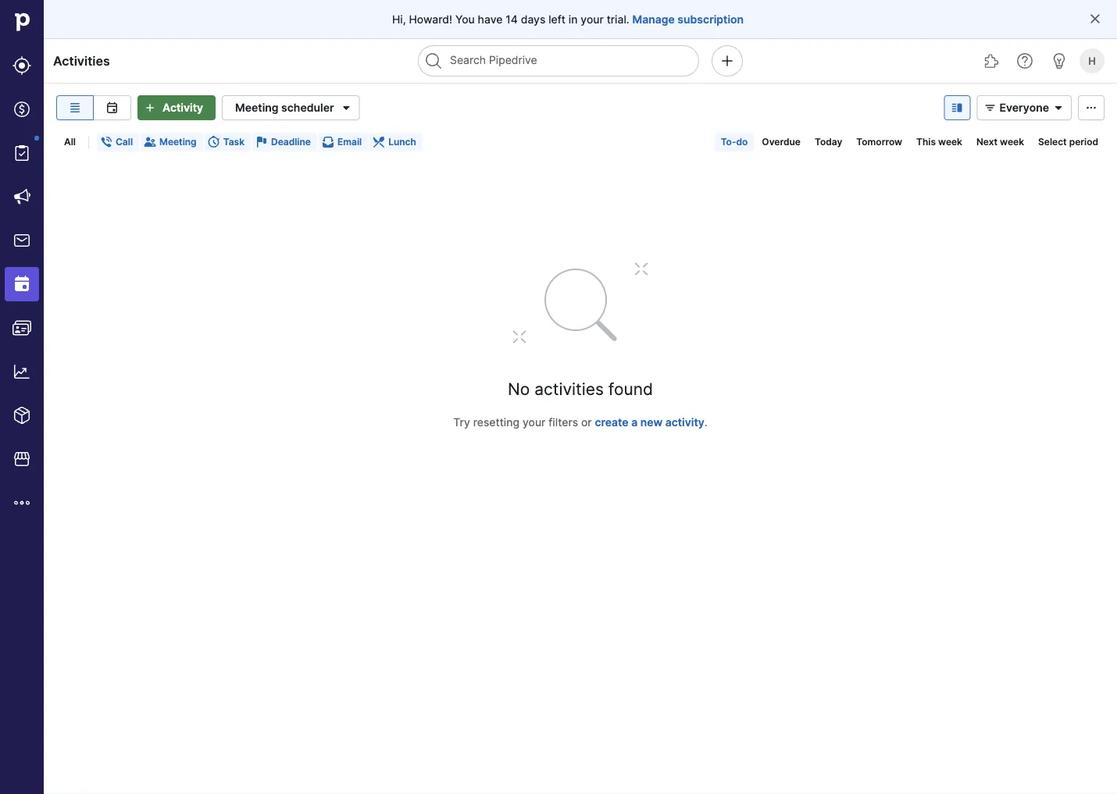 Task type: describe. For each thing, give the bounding box(es) containing it.
all
[[64, 136, 76, 148]]

call
[[116, 136, 133, 148]]

next week
[[977, 136, 1024, 148]]

color primary inverted image
[[141, 102, 159, 114]]

color primary image for email
[[322, 136, 334, 148]]

create
[[595, 416, 629, 429]]

hi,
[[392, 13, 406, 26]]

activity
[[665, 416, 705, 429]]

today button
[[809, 133, 849, 152]]

1 vertical spatial your
[[523, 416, 546, 429]]

next week button
[[970, 133, 1031, 152]]

new
[[640, 416, 663, 429]]

resetting
[[473, 416, 520, 429]]

meeting for meeting
[[159, 136, 197, 148]]

contacts image
[[13, 319, 31, 338]]

email
[[338, 136, 362, 148]]

task button
[[204, 133, 251, 152]]

overdue
[[762, 136, 801, 148]]

everyone button
[[977, 95, 1072, 120]]

color primary image up h
[[1089, 13, 1102, 25]]

color primary image for meeting
[[144, 136, 156, 148]]

trial.
[[607, 13, 630, 26]]

color primary image for deadline
[[255, 136, 268, 148]]

color primary image inside "everyone" button
[[1049, 102, 1068, 114]]

h
[[1089, 55, 1096, 67]]

quick add image
[[718, 52, 737, 70]]

activity button
[[138, 95, 216, 120]]

empty state image
[[487, 258, 674, 352]]

calendar image
[[103, 102, 122, 114]]

this week
[[917, 136, 963, 148]]

tomorrow button
[[850, 133, 909, 152]]

call button
[[97, 133, 139, 152]]

email button
[[319, 133, 368, 152]]

period
[[1069, 136, 1099, 148]]

manage
[[633, 13, 675, 26]]

a
[[631, 416, 638, 429]]

do
[[736, 136, 748, 148]]

color undefined image
[[13, 144, 31, 163]]

in
[[569, 13, 578, 26]]

0 vertical spatial your
[[581, 13, 604, 26]]

14
[[506, 13, 518, 26]]

select
[[1038, 136, 1067, 148]]

hi, howard! you have 14 days left in your  trial. manage subscription
[[392, 13, 744, 26]]

no
[[508, 379, 530, 399]]

deadline button
[[252, 133, 317, 152]]

to-
[[721, 136, 736, 148]]

deadline
[[271, 136, 311, 148]]

overdue button
[[756, 133, 807, 152]]

Search Pipedrive field
[[418, 45, 699, 77]]

you
[[455, 13, 475, 26]]

color primary image for call
[[100, 136, 112, 148]]

today
[[815, 136, 843, 148]]

lunch
[[388, 136, 416, 148]]

days
[[521, 13, 546, 26]]



Task type: vqa. For each thing, say whether or not it's contained in the screenshot.
+ related to March
no



Task type: locate. For each thing, give the bounding box(es) containing it.
to-do
[[721, 136, 748, 148]]

to-do button
[[715, 133, 754, 152]]

activities
[[535, 379, 604, 399]]

color primary image inside "everyone" button
[[981, 102, 1000, 114]]

quick help image
[[1016, 52, 1035, 70]]

task
[[223, 136, 245, 148]]

campaigns image
[[13, 188, 31, 206]]

color primary image left more actions 'icon'
[[1049, 102, 1068, 114]]

.
[[705, 416, 708, 429]]

1 horizontal spatial week
[[1000, 136, 1024, 148]]

week
[[938, 136, 963, 148], [1000, 136, 1024, 148]]

or
[[581, 416, 592, 429]]

meeting button
[[141, 133, 203, 152]]

color primary image inside task button
[[208, 136, 220, 148]]

no activities found
[[508, 379, 653, 399]]

list image
[[66, 102, 84, 114]]

color primary image right call
[[144, 136, 156, 148]]

have
[[478, 13, 503, 26]]

meeting inside button
[[159, 136, 197, 148]]

color primary image inside the email button
[[322, 136, 334, 148]]

scheduler
[[281, 101, 334, 114]]

your left filters
[[523, 416, 546, 429]]

try
[[453, 416, 470, 429]]

meeting for meeting scheduler
[[235, 101, 279, 114]]

1 horizontal spatial your
[[581, 13, 604, 26]]

this week button
[[910, 133, 969, 152]]

color primary image left task
[[208, 136, 220, 148]]

color primary image for task
[[208, 136, 220, 148]]

meeting scheduler button
[[222, 95, 360, 120]]

your right in
[[581, 13, 604, 26]]

color primary image inside lunch button
[[373, 136, 385, 148]]

howard!
[[409, 13, 452, 26]]

meeting down activity 'button'
[[159, 136, 197, 148]]

color primary image right task
[[255, 136, 268, 148]]

week for this week
[[938, 136, 963, 148]]

meeting
[[235, 101, 279, 114], [159, 136, 197, 148]]

next
[[977, 136, 998, 148]]

this
[[917, 136, 936, 148]]

week right next
[[1000, 136, 1024, 148]]

tomorrow
[[857, 136, 903, 148]]

meeting up task
[[235, 101, 279, 114]]

1 week from the left
[[938, 136, 963, 148]]

leads image
[[13, 56, 31, 75]]

marketplace image
[[13, 450, 31, 469]]

color primary image inside meeting scheduler button
[[337, 98, 356, 117]]

1 vertical spatial meeting
[[159, 136, 197, 148]]

manage subscription link
[[633, 11, 744, 27]]

deals image
[[13, 100, 31, 119]]

color primary image left email
[[322, 136, 334, 148]]

sales inbox image
[[13, 231, 31, 250]]

filters
[[549, 416, 578, 429]]

menu
[[0, 0, 44, 795]]

menu item
[[0, 263, 44, 306]]

activities
[[53, 53, 110, 68]]

color primary image inside meeting button
[[144, 136, 156, 148]]

color primary image inside call button
[[100, 136, 112, 148]]

0 horizontal spatial week
[[938, 136, 963, 148]]

select period button
[[1032, 133, 1105, 152]]

more actions image
[[1082, 102, 1101, 114]]

color primary image left lunch
[[373, 136, 385, 148]]

0 vertical spatial meeting
[[235, 101, 279, 114]]

insights image
[[13, 363, 31, 381]]

select period
[[1038, 136, 1099, 148]]

meeting inside button
[[235, 101, 279, 114]]

color primary image
[[1089, 13, 1102, 25], [337, 98, 356, 117], [981, 102, 1000, 114], [322, 136, 334, 148], [373, 136, 385, 148]]

your
[[581, 13, 604, 26], [523, 416, 546, 429]]

open details in full view image
[[948, 102, 967, 114]]

1 horizontal spatial meeting
[[235, 101, 279, 114]]

activity
[[163, 101, 203, 114]]

lunch button
[[370, 133, 423, 152]]

0 horizontal spatial meeting
[[159, 136, 197, 148]]

color primary image for everyone
[[981, 102, 1000, 114]]

week right this
[[938, 136, 963, 148]]

color primary image up email
[[337, 98, 356, 117]]

more image
[[13, 494, 31, 513]]

found
[[609, 379, 653, 399]]

color primary image left call
[[100, 136, 112, 148]]

try resetting your filters or create a new activity .
[[453, 416, 708, 429]]

products image
[[13, 406, 31, 425]]

meeting scheduler
[[235, 101, 334, 114]]

sales assistant image
[[1050, 52, 1069, 70]]

h button
[[1077, 45, 1108, 77]]

left
[[549, 13, 566, 26]]

color primary image right "open details in full view" image
[[981, 102, 1000, 114]]

activities image
[[13, 275, 31, 294]]

home image
[[10, 10, 34, 34]]

everyone
[[1000, 101, 1049, 114]]

week for next week
[[1000, 136, 1024, 148]]

all button
[[58, 133, 82, 152]]

2 week from the left
[[1000, 136, 1024, 148]]

color primary image for lunch
[[373, 136, 385, 148]]

color primary image
[[1049, 102, 1068, 114], [100, 136, 112, 148], [144, 136, 156, 148], [208, 136, 220, 148], [255, 136, 268, 148]]

color primary image inside deadline button
[[255, 136, 268, 148]]

subscription
[[678, 13, 744, 26]]

0 horizontal spatial your
[[523, 416, 546, 429]]

create a new activity link
[[595, 416, 705, 429]]



